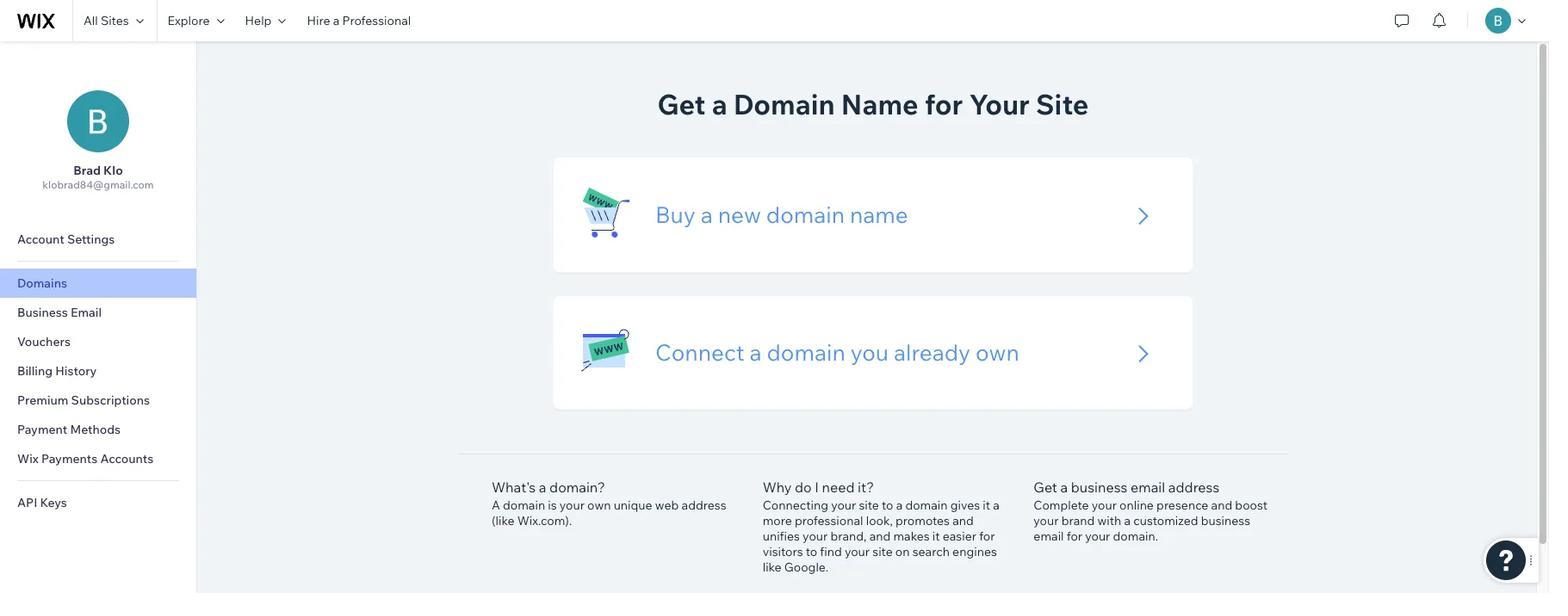 Task type: locate. For each thing, give the bounding box(es) containing it.
api keys
[[17, 495, 67, 511]]

billing history link
[[0, 357, 196, 386]]

hire
[[307, 13, 330, 28]]

payment methods
[[17, 422, 121, 438]]

all
[[84, 13, 98, 28]]

premium
[[17, 393, 68, 408]]

account settings
[[17, 232, 115, 247]]

account
[[17, 232, 64, 247]]

hire a professional
[[307, 13, 411, 28]]

business
[[17, 305, 68, 320]]

vouchers link
[[0, 327, 196, 357]]

api keys link
[[0, 488, 196, 518]]

payment methods link
[[0, 415, 196, 444]]

all sites
[[84, 13, 129, 28]]

email
[[71, 305, 102, 320]]

accounts
[[100, 451, 154, 467]]

premium subscriptions link
[[0, 386, 196, 415]]

klo
[[103, 163, 123, 178]]

settings
[[67, 232, 115, 247]]

brad
[[73, 163, 101, 178]]

wix payments accounts link
[[0, 444, 196, 474]]

methods
[[70, 422, 121, 438]]

history
[[55, 363, 97, 379]]

hire a professional link
[[297, 0, 421, 41]]

domains
[[17, 276, 67, 291]]

professional
[[342, 13, 411, 28]]



Task type: describe. For each thing, give the bounding box(es) containing it.
help
[[245, 13, 272, 28]]

payment
[[17, 422, 67, 438]]

billing
[[17, 363, 53, 379]]

sidebar element
[[0, 41, 197, 593]]

help button
[[235, 0, 297, 41]]

klobrad84@gmail.com
[[42, 178, 154, 191]]

business email
[[17, 305, 102, 320]]

sites
[[101, 13, 129, 28]]

billing history
[[17, 363, 97, 379]]

a
[[333, 13, 340, 28]]

account settings link
[[0, 225, 196, 254]]

premium subscriptions
[[17, 393, 150, 408]]

explore
[[168, 13, 210, 28]]

subscriptions
[[71, 393, 150, 408]]

payments
[[41, 451, 98, 467]]

wix payments accounts
[[17, 451, 154, 467]]

keys
[[40, 495, 67, 511]]

api
[[17, 495, 37, 511]]

vouchers
[[17, 334, 71, 350]]

business email link
[[0, 298, 196, 327]]

brad klo klobrad84@gmail.com
[[42, 163, 154, 191]]

domains link
[[0, 269, 196, 298]]

wix
[[17, 451, 39, 467]]



Task type: vqa. For each thing, say whether or not it's contained in the screenshot.
DOMAINS link
yes



